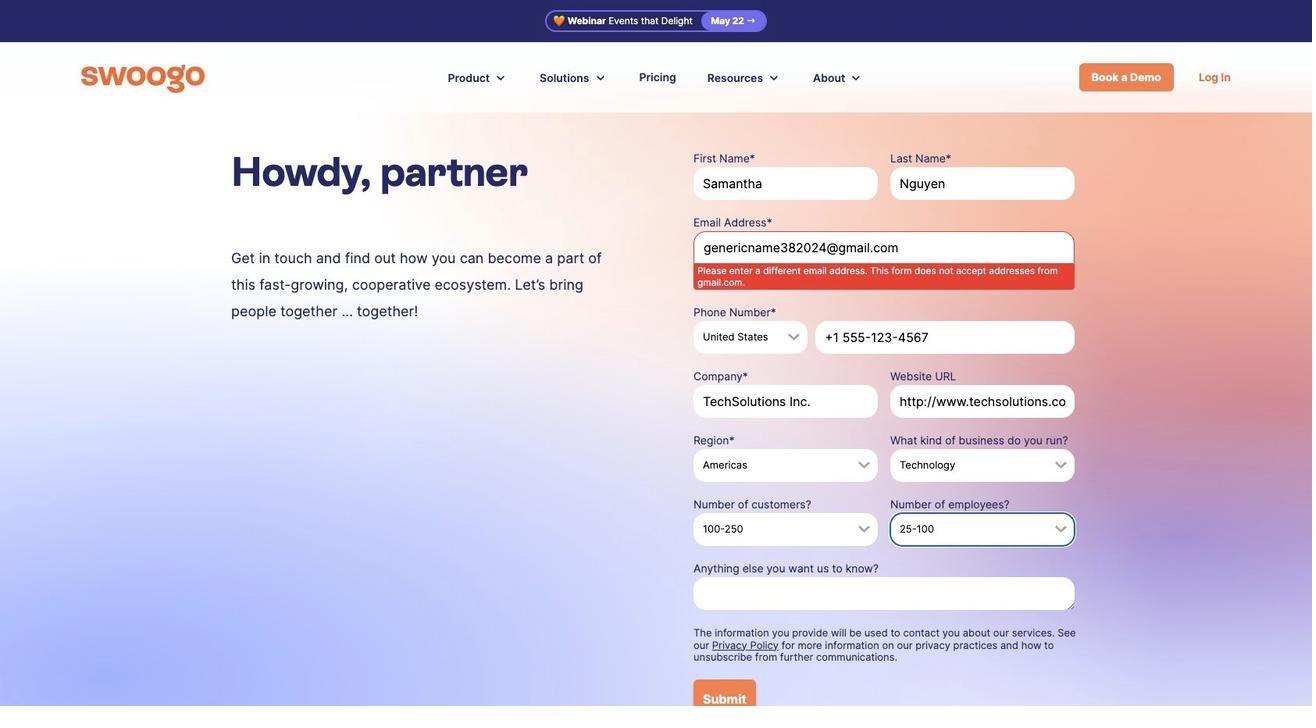 Task type: locate. For each thing, give the bounding box(es) containing it.
dialog
[[0, 0, 1313, 706]]

None text field
[[694, 167, 878, 200], [694, 577, 1075, 610], [694, 167, 878, 200], [694, 577, 1075, 610]]

None submit
[[694, 680, 756, 706]]

None telephone field
[[816, 321, 1075, 354]]

Company name text field
[[694, 385, 878, 418]]

None text field
[[891, 167, 1075, 200], [891, 385, 1075, 418], [891, 167, 1075, 200], [891, 385, 1075, 418]]



Task type: describe. For each thing, give the bounding box(es) containing it.
swoogo image
[[81, 65, 205, 93]]

Work email address email field
[[694, 231, 1075, 264]]



